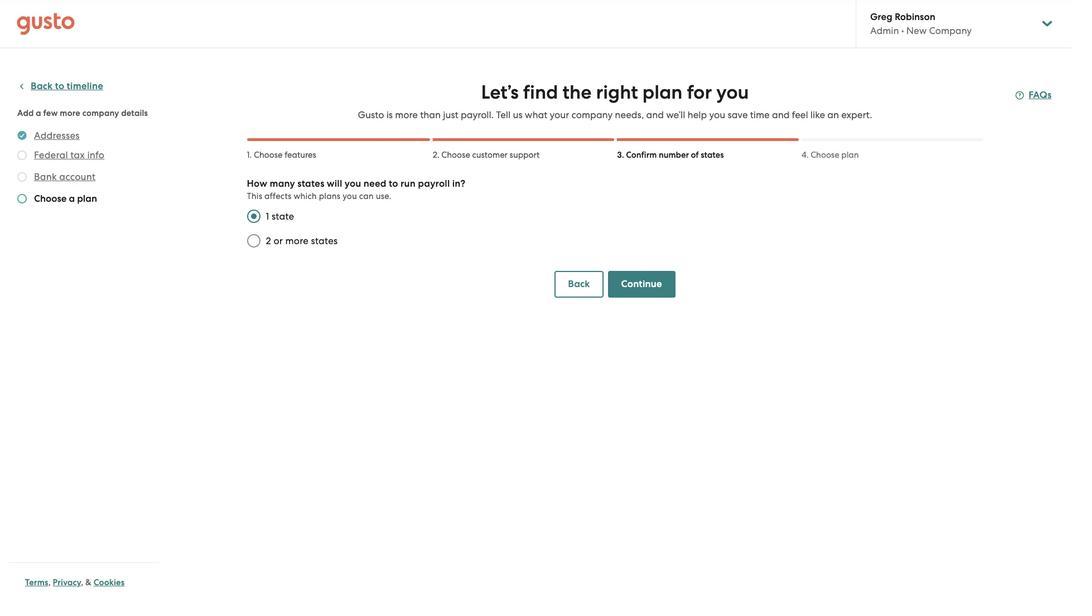 Task type: vqa. For each thing, say whether or not it's contained in the screenshot.
How
yes



Task type: describe. For each thing, give the bounding box(es) containing it.
we'll
[[666, 109, 685, 121]]

you right will
[[345, 178, 361, 190]]

choose for choose a plan
[[34, 193, 67, 205]]

federal tax info button
[[34, 148, 104, 162]]

need
[[364, 178, 386, 190]]

gusto
[[358, 109, 384, 121]]

timeline
[[67, 80, 103, 92]]

check image for federal
[[17, 151, 27, 160]]

choose for choose plan
[[811, 150, 840, 160]]

3 check image from the top
[[17, 194, 27, 204]]

choose for choose customer support
[[442, 150, 470, 160]]

continue
[[621, 278, 662, 290]]

1 state radio
[[241, 204, 266, 229]]

expert.
[[842, 109, 872, 121]]

needs,
[[615, 109, 644, 121]]

let's
[[481, 81, 519, 104]]

help
[[688, 109, 707, 121]]

many
[[270, 178, 295, 190]]

a for few
[[36, 108, 41, 118]]

an
[[828, 109, 839, 121]]

details
[[121, 108, 148, 118]]

which
[[294, 191, 317, 201]]

can
[[359, 191, 374, 201]]

confirm
[[626, 150, 657, 160]]

is
[[386, 109, 393, 121]]

admin
[[870, 25, 899, 36]]

find
[[523, 81, 558, 104]]

customer
[[472, 150, 508, 160]]

federal
[[34, 150, 68, 161]]

2 or more states
[[266, 235, 338, 247]]

what
[[525, 109, 548, 121]]

bank account
[[34, 171, 96, 182]]

in?
[[452, 178, 465, 190]]

account
[[59, 171, 96, 182]]

us
[[513, 109, 523, 121]]

your
[[550, 109, 569, 121]]

plans
[[319, 191, 341, 201]]

choose plan
[[811, 150, 859, 160]]

check image for bank
[[17, 172, 27, 182]]

company inside the let's find the right plan for you gusto is more than just payroll. tell us what your company needs, and we'll help you save time and feel like an expert.
[[572, 109, 613, 121]]

2
[[266, 235, 271, 247]]

save
[[728, 109, 748, 121]]

a for plan
[[69, 193, 75, 205]]

features
[[285, 150, 316, 160]]

right
[[596, 81, 638, 104]]

plan inside list
[[77, 193, 97, 205]]

payroll
[[418, 178, 450, 190]]

tax
[[70, 150, 85, 161]]

privacy link
[[53, 578, 81, 588]]

choose customer support
[[442, 150, 540, 160]]

to inside button
[[55, 80, 64, 92]]

new
[[907, 25, 927, 36]]

robinson
[[895, 11, 936, 23]]

info
[[87, 150, 104, 161]]

state
[[272, 211, 294, 222]]

bank account button
[[34, 170, 96, 184]]

2 or more states radio
[[241, 229, 266, 253]]

you left can
[[343, 191, 357, 201]]

this
[[247, 191, 262, 201]]

let's find the right plan for you gusto is more than just payroll. tell us what your company needs, and we'll help you save time and feel like an expert.
[[358, 81, 872, 121]]

bank
[[34, 171, 57, 182]]

greg robinson admin • new company
[[870, 11, 972, 36]]

of
[[691, 150, 699, 160]]

back to timeline button
[[17, 80, 103, 93]]

choose a plan
[[34, 193, 97, 205]]

add a few more company details
[[17, 108, 148, 118]]

continue button
[[608, 271, 676, 298]]

1 horizontal spatial more
[[285, 235, 309, 247]]

faqs button
[[1015, 89, 1052, 102]]



Task type: locate. For each thing, give the bounding box(es) containing it.
to left run
[[389, 178, 398, 190]]

choose a plan list
[[17, 129, 155, 208]]

0 horizontal spatial more
[[60, 108, 80, 118]]

0 horizontal spatial a
[[36, 108, 41, 118]]

time
[[750, 109, 770, 121]]

choose for choose features
[[254, 150, 283, 160]]

0 vertical spatial states
[[701, 150, 724, 160]]

choose inside list
[[34, 193, 67, 205]]

more right or
[[285, 235, 309, 247]]

1 vertical spatial back
[[568, 278, 590, 290]]

0 vertical spatial a
[[36, 108, 41, 118]]

check image left choose a plan
[[17, 194, 27, 204]]

plan up the we'll
[[643, 81, 683, 104]]

0 horizontal spatial ,
[[48, 578, 51, 588]]

a
[[36, 108, 41, 118], [69, 193, 75, 205]]

&
[[85, 578, 92, 588]]

1 horizontal spatial and
[[772, 109, 790, 121]]

how many states will you need to run payroll in? this affects which plans you can use.
[[247, 178, 465, 201]]

0 vertical spatial plan
[[643, 81, 683, 104]]

affects
[[264, 191, 292, 201]]

cookies
[[94, 578, 125, 588]]

0 horizontal spatial to
[[55, 80, 64, 92]]

choose up how
[[254, 150, 283, 160]]

1
[[266, 211, 269, 222]]

confirm number of states
[[626, 150, 724, 160]]

1 horizontal spatial plan
[[643, 81, 683, 104]]

choose down bank
[[34, 193, 67, 205]]

0 horizontal spatial company
[[82, 108, 119, 118]]

more
[[60, 108, 80, 118], [395, 109, 418, 121], [285, 235, 309, 247]]

for
[[687, 81, 712, 104]]

back inside button
[[568, 278, 590, 290]]

2 check image from the top
[[17, 172, 27, 182]]

will
[[327, 178, 342, 190]]

•
[[902, 25, 904, 36]]

2 vertical spatial check image
[[17, 194, 27, 204]]

company
[[82, 108, 119, 118], [572, 109, 613, 121]]

add
[[17, 108, 34, 118]]

or
[[274, 235, 283, 247]]

, left privacy link at the bottom left
[[48, 578, 51, 588]]

choose down the like
[[811, 150, 840, 160]]

payroll.
[[461, 109, 494, 121]]

states inside how many states will you need to run payroll in? this affects which plans you can use.
[[297, 178, 325, 190]]

addresses
[[34, 130, 80, 141]]

states for more
[[311, 235, 338, 247]]

just
[[443, 109, 459, 121]]

to inside how many states will you need to run payroll in? this affects which plans you can use.
[[389, 178, 398, 190]]

0 horizontal spatial back
[[31, 80, 53, 92]]

2 horizontal spatial plan
[[842, 150, 859, 160]]

support
[[510, 150, 540, 160]]

check image
[[17, 151, 27, 160], [17, 172, 27, 182], [17, 194, 27, 204]]

back to timeline
[[31, 80, 103, 92]]

cookies button
[[94, 576, 125, 590]]

2 vertical spatial plan
[[77, 193, 97, 205]]

more right the few
[[60, 108, 80, 118]]

greg
[[870, 11, 893, 23]]

states for of
[[701, 150, 724, 160]]

use.
[[376, 191, 392, 201]]

1 and from the left
[[646, 109, 664, 121]]

plan down "expert."
[[842, 150, 859, 160]]

back
[[31, 80, 53, 92], [568, 278, 590, 290]]

company
[[929, 25, 972, 36]]

0 vertical spatial to
[[55, 80, 64, 92]]

number
[[659, 150, 689, 160]]

more right is
[[395, 109, 418, 121]]

2 vertical spatial states
[[311, 235, 338, 247]]

states right of
[[701, 150, 724, 160]]

1 horizontal spatial back
[[568, 278, 590, 290]]

1 horizontal spatial to
[[389, 178, 398, 190]]

and left the feel
[[772, 109, 790, 121]]

, left &
[[81, 578, 83, 588]]

to left timeline
[[55, 80, 64, 92]]

a down account on the top of page
[[69, 193, 75, 205]]

you up save
[[717, 81, 749, 104]]

1 vertical spatial plan
[[842, 150, 859, 160]]

addresses button
[[34, 129, 80, 142]]

back for back to timeline
[[31, 80, 53, 92]]

and left the we'll
[[646, 109, 664, 121]]

1 , from the left
[[48, 578, 51, 588]]

choose up in?
[[442, 150, 470, 160]]

states up which
[[297, 178, 325, 190]]

1 state
[[266, 211, 294, 222]]

back inside button
[[31, 80, 53, 92]]

0 horizontal spatial and
[[646, 109, 664, 121]]

1 horizontal spatial company
[[572, 109, 613, 121]]

to
[[55, 80, 64, 92], [389, 178, 398, 190]]

1 check image from the top
[[17, 151, 27, 160]]

1 vertical spatial a
[[69, 193, 75, 205]]

,
[[48, 578, 51, 588], [81, 578, 83, 588]]

1 vertical spatial to
[[389, 178, 398, 190]]

terms
[[25, 578, 48, 588]]

federal tax info
[[34, 150, 104, 161]]

feel
[[792, 109, 808, 121]]

1 vertical spatial states
[[297, 178, 325, 190]]

0 horizontal spatial plan
[[77, 193, 97, 205]]

1 horizontal spatial a
[[69, 193, 75, 205]]

2 , from the left
[[81, 578, 83, 588]]

states
[[701, 150, 724, 160], [297, 178, 325, 190], [311, 235, 338, 247]]

choose features
[[254, 150, 316, 160]]

check image down circle check "image"
[[17, 151, 27, 160]]

faqs
[[1029, 89, 1052, 101]]

2 and from the left
[[772, 109, 790, 121]]

how
[[247, 178, 267, 190]]

check image left bank
[[17, 172, 27, 182]]

plan inside the let's find the right plan for you gusto is more than just payroll. tell us what your company needs, and we'll help you save time and feel like an expert.
[[643, 81, 683, 104]]

company down timeline
[[82, 108, 119, 118]]

0 vertical spatial back
[[31, 80, 53, 92]]

plan down account on the top of page
[[77, 193, 97, 205]]

terms link
[[25, 578, 48, 588]]

like
[[811, 109, 825, 121]]

tell
[[496, 109, 511, 121]]

run
[[401, 178, 416, 190]]

the
[[563, 81, 592, 104]]

you
[[717, 81, 749, 104], [709, 109, 725, 121], [345, 178, 361, 190], [343, 191, 357, 201]]

a inside list
[[69, 193, 75, 205]]

0 vertical spatial check image
[[17, 151, 27, 160]]

states down plans
[[311, 235, 338, 247]]

plan
[[643, 81, 683, 104], [842, 150, 859, 160], [77, 193, 97, 205]]

choose
[[254, 150, 283, 160], [442, 150, 470, 160], [811, 150, 840, 160], [34, 193, 67, 205]]

home image
[[17, 13, 75, 35]]

back for back
[[568, 278, 590, 290]]

1 vertical spatial check image
[[17, 172, 27, 182]]

you right "help"
[[709, 109, 725, 121]]

1 horizontal spatial ,
[[81, 578, 83, 588]]

a left the few
[[36, 108, 41, 118]]

circle check image
[[17, 129, 27, 142]]

back button
[[555, 271, 603, 298]]

company down 'the' in the top right of the page
[[572, 109, 613, 121]]

privacy
[[53, 578, 81, 588]]

few
[[43, 108, 58, 118]]

terms , privacy , & cookies
[[25, 578, 125, 588]]

than
[[420, 109, 441, 121]]

2 horizontal spatial more
[[395, 109, 418, 121]]

more inside the let's find the right plan for you gusto is more than just payroll. tell us what your company needs, and we'll help you save time and feel like an expert.
[[395, 109, 418, 121]]



